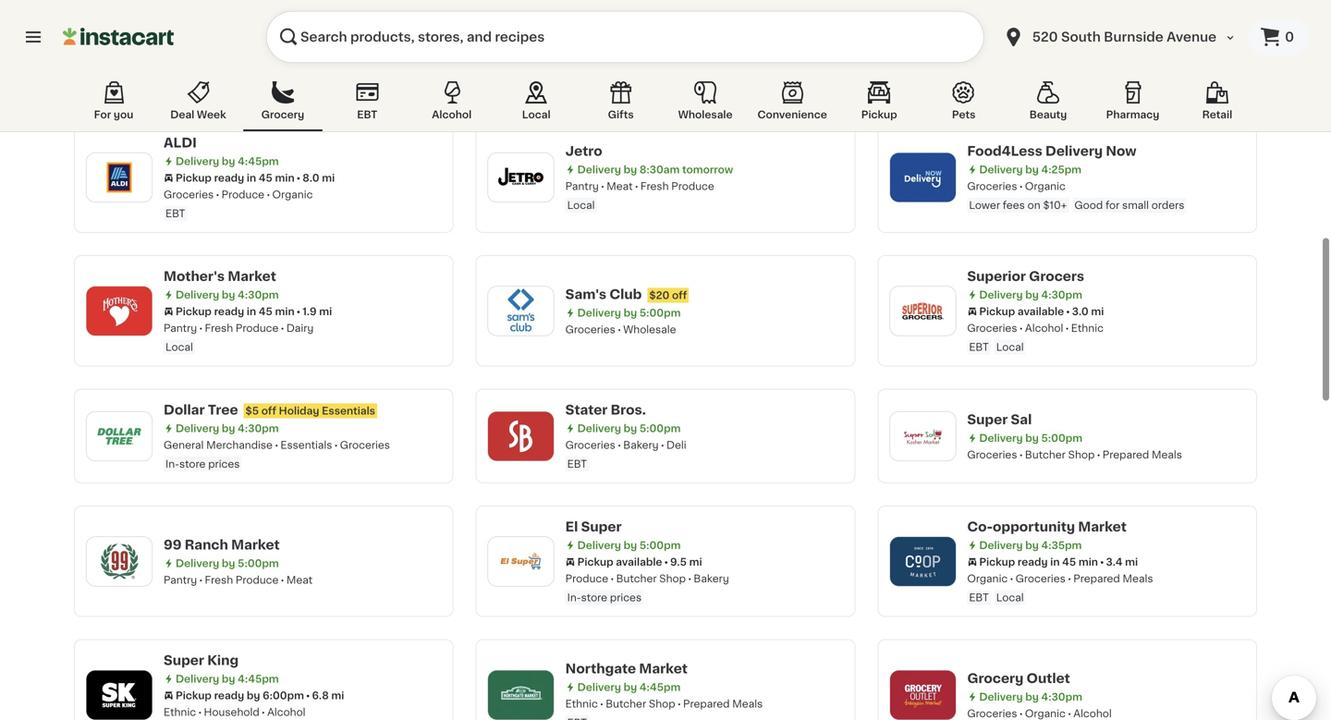 Task type: vqa. For each thing, say whether or not it's contained in the screenshot.


Task type: locate. For each thing, give the bounding box(es) containing it.
by up pantry meat fresh produce local
[[624, 165, 637, 175]]

delivery down ranch
[[176, 558, 219, 568]]

by down food4less delivery now
[[1025, 165, 1039, 175]]

local inside pantry meat fresh produce local
[[567, 200, 595, 210]]

1 vertical spatial fresh
[[205, 323, 233, 333]]

essentials inside dollar tree $5 off holiday essentials
[[322, 406, 375, 416]]

el super logo image
[[497, 537, 545, 585]]

ebt for groceries alcohol ethnic ebt local
[[969, 342, 989, 352]]

1 horizontal spatial 4:35pm
[[1041, 540, 1082, 550]]

mother's
[[164, 270, 225, 283]]

mi right 3.0
[[1091, 306, 1104, 317]]

grocery for grocery
[[261, 110, 304, 120]]

for you button
[[74, 78, 153, 131]]

small
[[1122, 200, 1149, 210]]

delivery by 4:30pm down the "mother's market"
[[176, 290, 279, 300]]

by down northgate market
[[624, 682, 637, 692]]

delivery
[[176, 23, 219, 33], [979, 39, 1023, 49], [1045, 145, 1103, 158], [176, 156, 219, 166], [577, 165, 621, 175], [979, 165, 1023, 175], [176, 290, 219, 300], [979, 290, 1023, 300], [577, 308, 621, 318], [176, 423, 219, 434], [577, 423, 621, 434], [979, 433, 1023, 443], [577, 540, 621, 550], [979, 540, 1023, 550], [176, 558, 219, 568], [176, 674, 219, 684], [577, 682, 621, 692], [979, 692, 1023, 702]]

1 vertical spatial pantry
[[164, 323, 197, 333]]

by for jetro
[[624, 165, 637, 175]]

groceries inside groceries bakery deli ebt
[[565, 440, 615, 450]]

alcohol
[[432, 110, 472, 120], [1025, 323, 1063, 333], [267, 707, 306, 717], [1073, 708, 1112, 718]]

2 vertical spatial pantry
[[164, 575, 197, 585]]

0 horizontal spatial prices
[[208, 459, 240, 469]]

grocery
[[261, 110, 304, 120], [967, 672, 1024, 685]]

produce inside groceries produce organic ebt
[[221, 189, 264, 200]]

1 vertical spatial pickup available
[[577, 557, 662, 567]]

prepared inside 'organic groceries prepared meals ebt local'
[[1073, 574, 1120, 584]]

essentials right holiday at the left
[[322, 406, 375, 416]]

4:35pm for groceries
[[1041, 540, 1082, 550]]

outlet
[[1027, 672, 1070, 685]]

5:00pm up pantry fresh produce meat
[[238, 558, 279, 568]]

1 vertical spatial bakery
[[694, 574, 729, 584]]

0 vertical spatial store
[[179, 459, 206, 469]]

pickup down the co-
[[979, 557, 1015, 567]]

wholesale up tomorrow
[[678, 110, 733, 120]]

in- down el at the left of the page
[[567, 593, 581, 603]]

jetro
[[565, 145, 602, 158]]

market up pantry fresh produce meat
[[231, 538, 280, 551]]

0 vertical spatial pantry
[[565, 181, 599, 191]]

by up pantry fresh produce meat
[[222, 558, 235, 568]]

ready down opportunity at bottom
[[1018, 557, 1048, 567]]

0 horizontal spatial delivery by 4:35pm
[[176, 23, 278, 33]]

off inside dollar tree $5 off holiday essentials
[[261, 406, 276, 416]]

ethnic inside groceries alcohol ethnic ebt local
[[1071, 323, 1104, 333]]

3.0 mi
[[1072, 306, 1104, 317]]

by for stater bros.
[[624, 423, 637, 434]]

delivery by 4:45pm down northgate market
[[577, 682, 681, 692]]

delivery by 4:30pm for mother's
[[176, 290, 279, 300]]

ready for mother's
[[214, 306, 244, 317]]

1 horizontal spatial pickup available
[[979, 306, 1064, 317]]

super king logo image
[[95, 671, 143, 719]]

shop
[[1068, 449, 1095, 460], [659, 574, 686, 584], [649, 699, 675, 709]]

1 vertical spatial meat
[[286, 575, 313, 585]]

mi for el
[[689, 557, 702, 567]]

pickup button
[[840, 78, 919, 131]]

off inside sam's club $20 off
[[672, 290, 687, 300]]

super left king
[[164, 654, 204, 667]]

northgate market logo image
[[497, 671, 545, 719]]

meals for sal
[[1152, 449, 1182, 460]]

shop down northgate market
[[649, 699, 675, 709]]

delivery by 5:00pm for 99 ranch market
[[176, 558, 279, 568]]

fresh down delivery by 8:30am tomorrow
[[641, 181, 669, 191]]

0 vertical spatial prepared
[[1103, 449, 1149, 460]]

by inside lassens natural foods & vitamins delivery by 4:25pm local
[[1025, 39, 1039, 49]]

1 horizontal spatial meat
[[607, 181, 633, 191]]

el super
[[565, 520, 622, 533]]

in- down general
[[165, 459, 179, 469]]

pickup ready in 45 min up the pantry fresh produce dairy local
[[176, 306, 295, 317]]

superior
[[967, 270, 1026, 283]]

store inside general merchandise essentials groceries in-store prices
[[179, 459, 206, 469]]

in- for produce butcher shop bakery in-store prices
[[567, 593, 581, 603]]

delivery by 4:30pm
[[176, 290, 279, 300], [979, 290, 1082, 300], [176, 423, 279, 434], [979, 692, 1082, 702]]

by up produce butcher shop bakery in-store prices
[[624, 540, 637, 550]]

ebt inside 'organic groceries prepared meals ebt local'
[[969, 593, 989, 603]]

1 vertical spatial 4:25pm
[[1041, 165, 1082, 175]]

520 south burnside avenue button
[[992, 11, 1248, 63], [1003, 11, 1237, 63]]

0 vertical spatial grocery
[[261, 110, 304, 120]]

produce inside the pantry fresh produce dairy local
[[236, 323, 279, 333]]

in- for general merchandise essentials groceries in-store prices
[[165, 459, 179, 469]]

prices up northgate market
[[610, 593, 642, 603]]

delivery by 4:30pm up the groceries organic alcohol
[[979, 692, 1082, 702]]

pickup for co-opportunity market
[[979, 557, 1015, 567]]

ebt inside groceries alcohol ethnic ebt local
[[969, 342, 989, 352]]

1 vertical spatial delivery by 4:35pm
[[979, 540, 1082, 550]]

deal
[[170, 110, 194, 120]]

4:45pm up the "pickup ready by 6:00pm"
[[238, 674, 279, 684]]

0 vertical spatial butcher
[[1025, 449, 1066, 460]]

pantry
[[565, 181, 599, 191], [164, 323, 197, 333], [164, 575, 197, 585]]

produce left dairy
[[236, 323, 279, 333]]

4:45pm for aldi
[[238, 156, 279, 166]]

1 vertical spatial grocery
[[967, 672, 1024, 685]]

1 vertical spatial shop
[[659, 574, 686, 584]]

delivery for aldi
[[176, 156, 219, 166]]

2 horizontal spatial ethnic
[[1071, 323, 1104, 333]]

0 vertical spatial super
[[967, 413, 1008, 426]]

delivery down super king
[[176, 674, 219, 684]]

off
[[266, 5, 281, 15], [672, 290, 687, 300], [261, 406, 276, 416]]

1 horizontal spatial grocery
[[967, 672, 1024, 685]]

delivery by 4:35pm down opportunity at bottom
[[979, 540, 1082, 550]]

0 horizontal spatial wholesale
[[623, 324, 676, 334]]

1 vertical spatial store
[[581, 593, 607, 603]]

pantry for pantry fresh produce meat
[[164, 575, 197, 585]]

2 vertical spatial meals
[[732, 699, 763, 709]]

delivery down northgate
[[577, 682, 621, 692]]

el
[[565, 520, 578, 533]]

1 vertical spatial in-
[[567, 593, 581, 603]]

dairy
[[286, 323, 314, 333]]

45 up groceries produce organic ebt
[[259, 173, 273, 183]]

1 vertical spatial wholesale
[[623, 324, 676, 334]]

pickup
[[176, 39, 212, 49], [861, 110, 897, 120], [176, 173, 212, 183], [176, 306, 212, 317], [979, 306, 1015, 317], [577, 557, 613, 567], [979, 557, 1015, 567], [176, 691, 212, 701]]

5:00pm for 99 ranch market
[[238, 558, 279, 568]]

delivery down superior
[[979, 290, 1023, 300]]

delivery down food4less
[[979, 165, 1023, 175]]

super for super sal
[[967, 413, 1008, 426]]

520
[[1032, 31, 1058, 43]]

1 4:25pm from the top
[[1041, 39, 1082, 49]]

meals
[[1152, 449, 1182, 460], [1123, 574, 1153, 584], [732, 699, 763, 709]]

pantry inside pantry meat fresh produce local
[[565, 181, 599, 191]]

4:35pm for vegetarian
[[238, 23, 278, 33]]

pickup for el super
[[577, 557, 613, 567]]

prepared
[[1103, 449, 1149, 460], [1073, 574, 1120, 584], [683, 699, 730, 709]]

delivery down jetro
[[577, 165, 621, 175]]

co-opportunity market
[[967, 520, 1127, 533]]

local inside button
[[522, 110, 551, 120]]

1 vertical spatial prices
[[610, 593, 642, 603]]

delivery by 4:45pm for aldi
[[176, 156, 279, 166]]

1 horizontal spatial super
[[581, 520, 622, 533]]

delivery for superior grocers
[[979, 290, 1023, 300]]

1.9
[[302, 306, 317, 317]]

ebt inside groceries bakery deli ebt
[[567, 459, 587, 469]]

tomorrow
[[682, 165, 733, 175]]

2 vertical spatial prepared
[[683, 699, 730, 709]]

ethnic for prepared meals
[[565, 699, 598, 709]]

prices inside produce butcher shop bakery in-store prices
[[610, 593, 642, 603]]

min left '8.0'
[[275, 173, 295, 183]]

1 horizontal spatial available
[[1018, 306, 1064, 317]]

delivery by 5:00pm for super sal
[[979, 433, 1083, 443]]

2 vertical spatial butcher
[[606, 699, 646, 709]]

1 horizontal spatial prices
[[610, 593, 642, 603]]

1 vertical spatial essentials
[[280, 440, 332, 450]]

1 horizontal spatial store
[[581, 593, 607, 603]]

in up 'organic groceries prepared meals ebt local'
[[1050, 557, 1060, 567]]

bakery left deli on the right bottom of the page
[[623, 440, 659, 450]]

super right el at the left of the page
[[581, 520, 622, 533]]

by for co-opportunity market
[[1025, 540, 1039, 550]]

0 vertical spatial fresh
[[641, 181, 669, 191]]

in for mother's market
[[247, 306, 256, 317]]

0 vertical spatial essentials
[[322, 406, 375, 416]]

delivery by 4:45pm for northgate market
[[577, 682, 681, 692]]

ebt left alcohol button
[[357, 110, 378, 120]]

0 horizontal spatial store
[[179, 459, 206, 469]]

ready for co-
[[1018, 557, 1048, 567]]

organic down '8.0'
[[272, 189, 313, 200]]

general
[[164, 440, 204, 450]]

45 up the pantry fresh produce dairy local
[[259, 306, 273, 317]]

pickup left pets
[[861, 110, 897, 120]]

0 vertical spatial 4:35pm
[[238, 23, 278, 33]]

by up deal week button
[[222, 23, 235, 33]]

delivery for super king
[[176, 674, 219, 684]]

1 vertical spatial 4:35pm
[[1041, 540, 1082, 550]]

min for co-opportunity market
[[1079, 557, 1098, 567]]

ebt
[[357, 110, 378, 120], [165, 208, 185, 219], [969, 342, 989, 352], [567, 459, 587, 469], [969, 593, 989, 603]]

0 horizontal spatial available
[[616, 557, 662, 567]]

delivery for co-opportunity market
[[979, 540, 1023, 550]]

delivery by 5:00pm for el super
[[577, 540, 681, 550]]

delivery by 4:35pm
[[176, 23, 278, 33], [979, 540, 1082, 550]]

week
[[197, 110, 226, 120]]

local down opportunity at bottom
[[996, 593, 1024, 603]]

market
[[228, 270, 276, 283], [1078, 520, 1127, 533], [231, 538, 280, 551], [639, 662, 688, 675]]

2 vertical spatial fresh
[[205, 575, 233, 585]]

45
[[259, 39, 273, 49], [259, 173, 273, 183], [259, 306, 273, 317], [1062, 557, 1076, 567]]

pickup ready in 45 min for mother's market
[[176, 306, 295, 317]]

mi right 9.5
[[689, 557, 702, 567]]

stater bros.
[[565, 403, 646, 416]]

ethnic for alcohol
[[164, 707, 196, 717]]

0 vertical spatial available
[[1018, 306, 1064, 317]]

fresh
[[641, 181, 669, 191], [205, 323, 233, 333], [205, 575, 233, 585]]

mi right '8.0'
[[322, 173, 335, 183]]

pets
[[952, 110, 976, 120]]

0 horizontal spatial grocery
[[261, 110, 304, 120]]

4:30pm down the "mother's market"
[[238, 290, 279, 300]]

off right "$20"
[[672, 290, 687, 300]]

organic inside groceries produce organic ebt
[[272, 189, 313, 200]]

store down general
[[179, 459, 206, 469]]

available for grocers
[[1018, 306, 1064, 317]]

in- inside general merchandise essentials groceries in-store prices
[[165, 459, 179, 469]]

fresh inside the pantry fresh produce dairy local
[[205, 323, 233, 333]]

0 vertical spatial wholesale
[[678, 110, 733, 120]]

0 vertical spatial shop
[[1068, 449, 1095, 460]]

prices for butcher
[[610, 593, 642, 603]]

0 vertical spatial off
[[266, 5, 281, 15]]

0 horizontal spatial in-
[[165, 459, 179, 469]]

super for super king
[[164, 654, 204, 667]]

shop for super sal
[[1068, 449, 1095, 460]]

market up ethnic butcher shop prepared meals
[[639, 662, 688, 675]]

1 horizontal spatial bakery
[[694, 574, 729, 584]]

0 vertical spatial prices
[[208, 459, 240, 469]]

pickup available for super
[[577, 557, 662, 567]]

pets button
[[924, 78, 1004, 131]]

superior grocers logo image
[[899, 287, 947, 335]]

2 4:25pm from the top
[[1041, 165, 1082, 175]]

food4less delivery now logo image
[[899, 153, 947, 201]]

1 520 south burnside avenue button from the left
[[992, 11, 1248, 63]]

pantry for pantry meat fresh produce local
[[565, 181, 599, 191]]

1 vertical spatial available
[[616, 557, 662, 567]]

1 horizontal spatial delivery by 4:35pm
[[979, 540, 1082, 550]]

deal week
[[170, 110, 226, 120]]

min left 3.4 at the bottom of the page
[[1079, 557, 1098, 567]]

in up the pantry fresh produce dairy local
[[247, 306, 256, 317]]

delivery down aldi
[[176, 156, 219, 166]]

pickup ready in 45 min down $10
[[176, 39, 295, 49]]

delivery down el super
[[577, 540, 621, 550]]

ebt down the co-
[[969, 593, 989, 603]]

4:30pm for superior grocers
[[1041, 290, 1082, 300]]

available up produce butcher shop bakery in-store prices
[[616, 557, 662, 567]]

by for food4less delivery now
[[1025, 165, 1039, 175]]

min for mother's market
[[275, 306, 295, 317]]

0 vertical spatial bakery
[[623, 440, 659, 450]]

available up groceries alcohol ethnic ebt local
[[1018, 306, 1064, 317]]

in for aldi
[[247, 173, 256, 183]]

0 horizontal spatial ethnic
[[164, 707, 196, 717]]

essentials
[[322, 406, 375, 416], [280, 440, 332, 450]]

super king
[[164, 654, 239, 667]]

min up dairy
[[275, 306, 295, 317]]

5:00pm up 9.5
[[640, 540, 681, 550]]

4:25pm
[[1041, 39, 1082, 49], [1041, 165, 1082, 175]]

fresh for pantry fresh produce meat
[[205, 575, 233, 585]]

local down jetro
[[567, 200, 595, 210]]

delivery for jetro
[[577, 165, 621, 175]]

delivery by 4:45pm down king
[[176, 674, 279, 684]]

super
[[967, 413, 1008, 426], [581, 520, 622, 533], [164, 654, 204, 667]]

groceries inside groceries produce organic ebt
[[164, 189, 214, 200]]

5:00pm up groceries butcher shop prepared meals
[[1041, 433, 1083, 443]]

available
[[1018, 306, 1064, 317], [616, 557, 662, 567]]

$10 off
[[246, 5, 281, 15]]

meat
[[607, 181, 633, 191], [286, 575, 313, 585]]

mi for mother's
[[319, 306, 332, 317]]

grocery left outlet
[[967, 672, 1024, 685]]

by for super sal
[[1025, 433, 1039, 443]]

in- inside produce butcher shop bakery in-store prices
[[567, 593, 581, 603]]

pickup available for grocers
[[979, 306, 1064, 317]]

burnside
[[1104, 31, 1164, 43]]

groceries inside groceries alcohol ethnic ebt local
[[967, 323, 1017, 333]]

4:35pm down $10
[[238, 23, 278, 33]]

delivery by 5:00pm down 99 ranch market
[[176, 558, 279, 568]]

ethnic down northgate
[[565, 699, 598, 709]]

1 vertical spatial prepared
[[1073, 574, 1120, 584]]

shop inside produce butcher shop bakery in-store prices
[[659, 574, 686, 584]]

delivery down super sal
[[979, 433, 1023, 443]]

None search field
[[266, 11, 984, 63]]

groceries inside groceries organic lower fees on $10+ good for small orders
[[967, 181, 1017, 191]]

2 vertical spatial shop
[[649, 699, 675, 709]]

0 vertical spatial pickup available
[[979, 306, 1064, 317]]

store inside produce butcher shop bakery in-store prices
[[581, 593, 607, 603]]

sam's club logo image
[[497, 287, 545, 335]]

by for superior grocers
[[1025, 290, 1039, 300]]

groceries inside general merchandise essentials groceries in-store prices
[[340, 440, 390, 450]]

delivery up general
[[176, 423, 219, 434]]

groceries wholesale
[[565, 324, 676, 334]]

aldi logo image
[[95, 153, 143, 201]]

0 vertical spatial meat
[[607, 181, 633, 191]]

delivery by 5:00pm
[[577, 308, 681, 318], [577, 423, 681, 434], [979, 433, 1083, 443], [577, 540, 681, 550], [176, 558, 279, 568]]

grocery inside 'button'
[[261, 110, 304, 120]]

mi right 6.8
[[331, 691, 344, 701]]

store
[[179, 459, 206, 469], [581, 593, 607, 603]]

for
[[94, 110, 111, 120]]

grocery for grocery outlet
[[967, 672, 1024, 685]]

0 horizontal spatial pickup available
[[577, 557, 662, 567]]

local button
[[497, 78, 576, 131]]

by down natural
[[1025, 39, 1039, 49]]

2 horizontal spatial super
[[967, 413, 1008, 426]]

9.5 mi
[[670, 557, 702, 567]]

off right $5
[[261, 406, 276, 416]]

1 horizontal spatial wholesale
[[678, 110, 733, 120]]

produce
[[671, 181, 714, 191], [221, 189, 264, 200], [236, 323, 279, 333], [565, 574, 608, 584], [236, 575, 279, 585]]

alcohol inside button
[[432, 110, 472, 120]]

essentials down holiday at the left
[[280, 440, 332, 450]]

1 vertical spatial off
[[672, 290, 687, 300]]

groceries inside 'organic groceries prepared meals ebt local'
[[1016, 574, 1066, 584]]

ethnic butcher shop prepared meals
[[565, 699, 763, 709]]

mi for super
[[331, 691, 344, 701]]

4:30pm
[[238, 290, 279, 300], [1041, 290, 1082, 300], [238, 423, 279, 434], [1041, 692, 1082, 702]]

shop categories tab list
[[74, 78, 1257, 131]]

produce inside produce butcher shop bakery in-store prices
[[565, 574, 608, 584]]

butcher
[[1025, 449, 1066, 460], [616, 574, 657, 584], [606, 699, 646, 709]]

4:30pm down grocers
[[1041, 290, 1082, 300]]

1 horizontal spatial ethnic
[[565, 699, 598, 709]]

0 vertical spatial 4:25pm
[[1041, 39, 1082, 49]]

8:30am
[[640, 165, 680, 175]]

local up dollar
[[165, 342, 193, 352]]

ebt inside groceries produce organic ebt
[[165, 208, 185, 219]]

2 vertical spatial super
[[164, 654, 204, 667]]

foods
[[1080, 19, 1122, 32]]

ready up household
[[214, 691, 244, 701]]

prepared for super sal
[[1103, 449, 1149, 460]]

0 horizontal spatial super
[[164, 654, 204, 667]]

0 horizontal spatial 4:35pm
[[238, 23, 278, 33]]

4:45pm for super king
[[238, 674, 279, 684]]

ready up groceries produce organic ebt
[[214, 173, 244, 183]]

pickup for aldi
[[176, 173, 212, 183]]

organic inside groceries organic lower fees on $10+ good for small orders
[[1025, 181, 1066, 191]]

delivery for el super
[[577, 540, 621, 550]]

delivery by 5:00pm down el super
[[577, 540, 681, 550]]

4:25pm down food4less delivery now
[[1041, 165, 1082, 175]]

pickup inside button
[[861, 110, 897, 120]]

0 vertical spatial in-
[[165, 459, 179, 469]]

4:45pm up ethnic butcher shop prepared meals
[[640, 682, 681, 692]]

delivery down stater bros.
[[577, 423, 621, 434]]

ranch
[[185, 538, 228, 551]]

super sal logo image
[[899, 412, 947, 460]]

groceries bakery deli ebt
[[565, 440, 686, 469]]

1 horizontal spatial in-
[[567, 593, 581, 603]]

ebt for groceries produce organic ebt
[[165, 208, 185, 219]]

delivery by 4:25pm
[[979, 165, 1082, 175]]

5:00pm
[[640, 308, 681, 318], [640, 423, 681, 434], [1041, 433, 1083, 443], [640, 540, 681, 550], [238, 558, 279, 568]]

in up groceries produce organic ebt
[[247, 173, 256, 183]]

45 for aldi
[[259, 173, 273, 183]]

5:00pm down "$20"
[[640, 308, 681, 318]]

vitamins
[[1139, 19, 1199, 32]]

bakery down 9.5 mi
[[694, 574, 729, 584]]

grocery outlet logo image
[[899, 671, 947, 719]]

butcher down el super
[[616, 574, 657, 584]]

pantry inside the pantry fresh produce dairy local
[[164, 323, 197, 333]]

pharmacy
[[1106, 110, 1159, 120]]

delivery by 4:45pm for super king
[[176, 674, 279, 684]]

1 vertical spatial butcher
[[616, 574, 657, 584]]

2 vertical spatial off
[[261, 406, 276, 416]]

0 vertical spatial meals
[[1152, 449, 1182, 460]]

pickup ready in 45 min
[[176, 39, 295, 49], [176, 173, 295, 183], [176, 306, 295, 317], [979, 557, 1098, 567]]

ebt up mother's at top left
[[165, 208, 185, 219]]

pickup for superior grocers
[[979, 306, 1015, 317]]

by down tree
[[222, 423, 235, 434]]

pickup down super king
[[176, 691, 212, 701]]

delivery down the sam's
[[577, 308, 621, 318]]

delivery for 99 ranch market
[[176, 558, 219, 568]]

prices inside general merchandise essentials groceries in-store prices
[[208, 459, 240, 469]]

by for mother's market
[[222, 290, 235, 300]]

general merchandise essentials groceries in-store prices
[[164, 440, 390, 469]]

5:00pm up deli on the right bottom of the page
[[640, 423, 681, 434]]

delivery by 4:30pm down superior grocers at the top right of page
[[979, 290, 1082, 300]]

1 vertical spatial meals
[[1123, 574, 1153, 584]]

merchandise
[[206, 440, 273, 450]]

organic up $10+
[[1025, 181, 1066, 191]]

0 vertical spatial delivery by 4:35pm
[[176, 23, 278, 33]]

0 horizontal spatial bakery
[[623, 440, 659, 450]]

holiday
[[279, 406, 319, 416]]

pantry down mother's at top left
[[164, 323, 197, 333]]

for
[[1106, 200, 1120, 210]]



Task type: describe. For each thing, give the bounding box(es) containing it.
by up ethnic household alcohol
[[247, 691, 260, 701]]

by for 99 ranch market
[[222, 558, 235, 568]]

store for produce
[[581, 593, 607, 603]]

retail button
[[1178, 78, 1257, 131]]

beauty button
[[1009, 78, 1088, 131]]

ebt for groceries bakery deli ebt
[[567, 459, 587, 469]]

opportunity
[[993, 520, 1075, 533]]

0 button
[[1248, 18, 1309, 55]]

food4less
[[967, 145, 1042, 158]]

mother's market logo image
[[95, 287, 143, 335]]

6.8
[[312, 691, 329, 701]]

99 ranch market
[[164, 538, 280, 551]]

4:45pm for northgate market
[[640, 682, 681, 692]]

stater bros. logo image
[[497, 412, 545, 460]]

3.5
[[302, 39, 319, 49]]

Search field
[[266, 11, 984, 63]]

local up deal
[[165, 75, 193, 85]]

mi for co-
[[1125, 557, 1138, 567]]

deli
[[666, 440, 686, 450]]

dollar
[[164, 403, 205, 416]]

pickup for mother's market
[[176, 306, 212, 317]]

pickup up deal week button
[[176, 39, 212, 49]]

prepared for northgate market
[[683, 699, 730, 709]]

bros.
[[611, 403, 646, 416]]

by for el super
[[624, 540, 637, 550]]

local inside lassens natural foods & vitamins delivery by 4:25pm local
[[969, 58, 997, 68]]

off for sam's club
[[672, 290, 687, 300]]

delivery by 4:30pm for superior
[[979, 290, 1082, 300]]

good
[[1074, 200, 1103, 210]]

dollar tree logo image
[[95, 412, 143, 460]]

2 520 south burnside avenue button from the left
[[1003, 11, 1237, 63]]

club
[[610, 288, 642, 301]]

1.9 mi
[[302, 306, 332, 317]]

min for aldi
[[275, 173, 295, 183]]

3.4 mi
[[1106, 557, 1138, 567]]

retail
[[1202, 110, 1232, 120]]

instacart image
[[63, 26, 174, 48]]

3.5 mi
[[302, 39, 334, 49]]

groceries organic lower fees on $10+ good for small orders
[[967, 181, 1185, 210]]

king
[[207, 654, 239, 667]]

jetro logo image
[[497, 153, 545, 201]]

delivery by 4:30pm down tree
[[176, 423, 279, 434]]

local inside groceries alcohol ethnic ebt local
[[996, 342, 1024, 352]]

groceries for groceries organic alcohol
[[967, 708, 1017, 718]]

northgate market
[[565, 662, 688, 675]]

delivery for super sal
[[979, 433, 1023, 443]]

alcohol inside groceries alcohol ethnic ebt local
[[1025, 323, 1063, 333]]

bakery inside groceries bakery deli ebt
[[623, 440, 659, 450]]

5:00pm for super sal
[[1041, 433, 1083, 443]]

butcher inside produce butcher shop bakery in-store prices
[[616, 574, 657, 584]]

delivery by 4:35pm for vegetarian
[[176, 23, 278, 33]]

sam's
[[565, 288, 606, 301]]

groceries for groceries bakery deli ebt
[[565, 440, 615, 450]]

tree
[[208, 403, 238, 416]]

organic groceries prepared meals ebt local
[[967, 574, 1153, 603]]

delivery for mother's market
[[176, 290, 219, 300]]

groceries for groceries butcher shop prepared meals
[[967, 449, 1017, 460]]

delivery by 4:30pm for grocery
[[979, 692, 1082, 702]]

$5
[[245, 406, 259, 416]]

aldi
[[164, 136, 197, 149]]

3.4
[[1106, 557, 1123, 567]]

fresh inside pantry meat fresh produce local
[[641, 181, 669, 191]]

delivery by 5:00pm up groceries wholesale
[[577, 308, 681, 318]]

$10+
[[1043, 200, 1067, 210]]

delivery up groceries organic lower fees on $10+ good for small orders
[[1045, 145, 1103, 158]]

vegetarian
[[270, 56, 325, 66]]

4:25pm inside lassens natural foods & vitamins delivery by 4:25pm local
[[1041, 39, 1082, 49]]

sal
[[1011, 413, 1032, 426]]

pickup ready by 6:00pm
[[176, 691, 304, 701]]

520 south burnside avenue
[[1032, 31, 1217, 43]]

butcher for market
[[606, 699, 646, 709]]

household
[[204, 707, 259, 717]]

groceries for groceries wholesale
[[565, 324, 615, 334]]

6.8 mi
[[312, 691, 344, 701]]

groceries for groceries organic lower fees on $10+ good for small orders
[[967, 181, 1017, 191]]

on
[[1028, 200, 1041, 210]]

groceries produce organic ebt
[[164, 189, 313, 219]]

99 ranch market logo image
[[95, 537, 143, 585]]

wholesale button
[[666, 78, 745, 131]]

gifts
[[608, 110, 634, 120]]

food4less delivery now
[[967, 145, 1137, 158]]

5:00pm for el super
[[640, 540, 681, 550]]

pickup for super king
[[176, 691, 212, 701]]

by for northgate market
[[624, 682, 637, 692]]

&
[[1125, 19, 1136, 32]]

grocery outlet
[[967, 672, 1070, 685]]

avenue
[[1167, 31, 1217, 43]]

$10
[[246, 5, 264, 15]]

superior grocers
[[967, 270, 1084, 283]]

pickup ready in 45 min for aldi
[[176, 173, 295, 183]]

produce down 99 ranch market
[[236, 575, 279, 585]]

pantry for pantry fresh produce dairy local
[[164, 323, 197, 333]]

for you
[[94, 110, 133, 120]]

99
[[164, 538, 182, 551]]

local inside 'organic groceries prepared meals ebt local'
[[996, 593, 1024, 603]]

organic inside 'organic groceries prepared meals ebt local'
[[967, 574, 1008, 584]]

produce inside pantry meat fresh produce local
[[671, 181, 714, 191]]

orders
[[1152, 200, 1185, 210]]

deal week button
[[158, 78, 238, 131]]

you
[[114, 110, 133, 120]]

mi right the 3.5
[[321, 39, 334, 49]]

by for super king
[[222, 674, 235, 684]]

ready for super
[[214, 691, 244, 701]]

essentials inside general merchandise essentials groceries in-store prices
[[280, 440, 332, 450]]

butcher for sal
[[1025, 449, 1066, 460]]

delivery for stater bros.
[[577, 423, 621, 434]]

meat inside pantry meat fresh produce local
[[607, 181, 633, 191]]

min up vegetarian
[[275, 39, 295, 49]]

$20
[[649, 290, 670, 300]]

delivery up deal week button
[[176, 23, 219, 33]]

convenience button
[[750, 78, 834, 131]]

grocers
[[1029, 270, 1084, 283]]

local inside the pantry fresh produce dairy local
[[165, 342, 193, 352]]

mother's market
[[164, 270, 276, 283]]

1 vertical spatial super
[[581, 520, 622, 533]]

4:30pm down $5
[[238, 423, 279, 434]]

4:30pm for grocery outlet
[[1041, 692, 1082, 702]]

delivery by 4:35pm for groceries
[[979, 540, 1082, 550]]

bakery inside produce butcher shop bakery in-store prices
[[694, 574, 729, 584]]

45 for mother's market
[[259, 306, 273, 317]]

9.5
[[670, 557, 687, 567]]

wholesale inside button
[[678, 110, 733, 120]]

delivery by 8:30am tomorrow
[[577, 165, 733, 175]]

ethnic household alcohol
[[164, 707, 306, 717]]

store for general
[[179, 459, 206, 469]]

grocery button
[[243, 78, 322, 131]]

45 for co-opportunity market
[[1062, 557, 1076, 567]]

co-opportunity market logo image
[[899, 537, 947, 585]]

8.0 mi
[[302, 173, 335, 183]]

stater
[[565, 403, 608, 416]]

ready up deal week button
[[214, 39, 244, 49]]

groceries alcohol ethnic ebt local
[[967, 323, 1104, 352]]

by for grocery outlet
[[1025, 692, 1039, 702]]

by for aldi
[[222, 156, 235, 166]]

delivery inside lassens natural foods & vitamins delivery by 4:25pm local
[[979, 39, 1023, 49]]

mi for superior
[[1091, 306, 1104, 317]]

0
[[1285, 31, 1294, 43]]

ebt button
[[328, 78, 407, 131]]

pantry meat fresh produce local
[[565, 181, 714, 210]]

by down sam's club $20 off
[[624, 308, 637, 318]]

meals for market
[[732, 699, 763, 709]]

delivery for northgate market
[[577, 682, 621, 692]]

in for co-opportunity market
[[1050, 557, 1060, 567]]

groceries for groceries alcohol ethnic ebt local
[[967, 323, 1017, 333]]

shop for northgate market
[[649, 699, 675, 709]]

3.0
[[1072, 306, 1089, 317]]

lassens natural foods & vitamins delivery by 4:25pm local
[[967, 19, 1199, 68]]

fees
[[1003, 200, 1025, 210]]

0 horizontal spatial meat
[[286, 575, 313, 585]]

ebt inside ebt button
[[357, 110, 378, 120]]

pantry fresh produce meat
[[164, 575, 313, 585]]

fresh for pantry fresh produce dairy local
[[205, 323, 233, 333]]

in down $10
[[247, 39, 256, 49]]

now
[[1106, 145, 1137, 158]]

gifts button
[[581, 78, 661, 131]]

8.0
[[302, 173, 319, 183]]

alcohol button
[[412, 78, 492, 131]]

south
[[1061, 31, 1101, 43]]

lower
[[969, 200, 1000, 210]]

market right mother's at top left
[[228, 270, 276, 283]]

off for dollar tree
[[261, 406, 276, 416]]

meals inside 'organic groceries prepared meals ebt local'
[[1123, 574, 1153, 584]]

delivery for grocery outlet
[[979, 692, 1023, 702]]

prices for merchandise
[[208, 459, 240, 469]]

delivery by 5:00pm for stater bros.
[[577, 423, 681, 434]]

produce butcher shop bakery in-store prices
[[565, 574, 729, 603]]

4:30pm for mother's market
[[238, 290, 279, 300]]

45 down $10 off on the top of the page
[[259, 39, 273, 49]]

market up 3.4 at the bottom of the page
[[1078, 520, 1127, 533]]

organic down outlet
[[1025, 708, 1066, 718]]

pharmacy button
[[1093, 78, 1173, 131]]

pantry fresh produce dairy local
[[164, 323, 314, 352]]

pickup ready in 45 min for co-opportunity market
[[979, 557, 1098, 567]]



